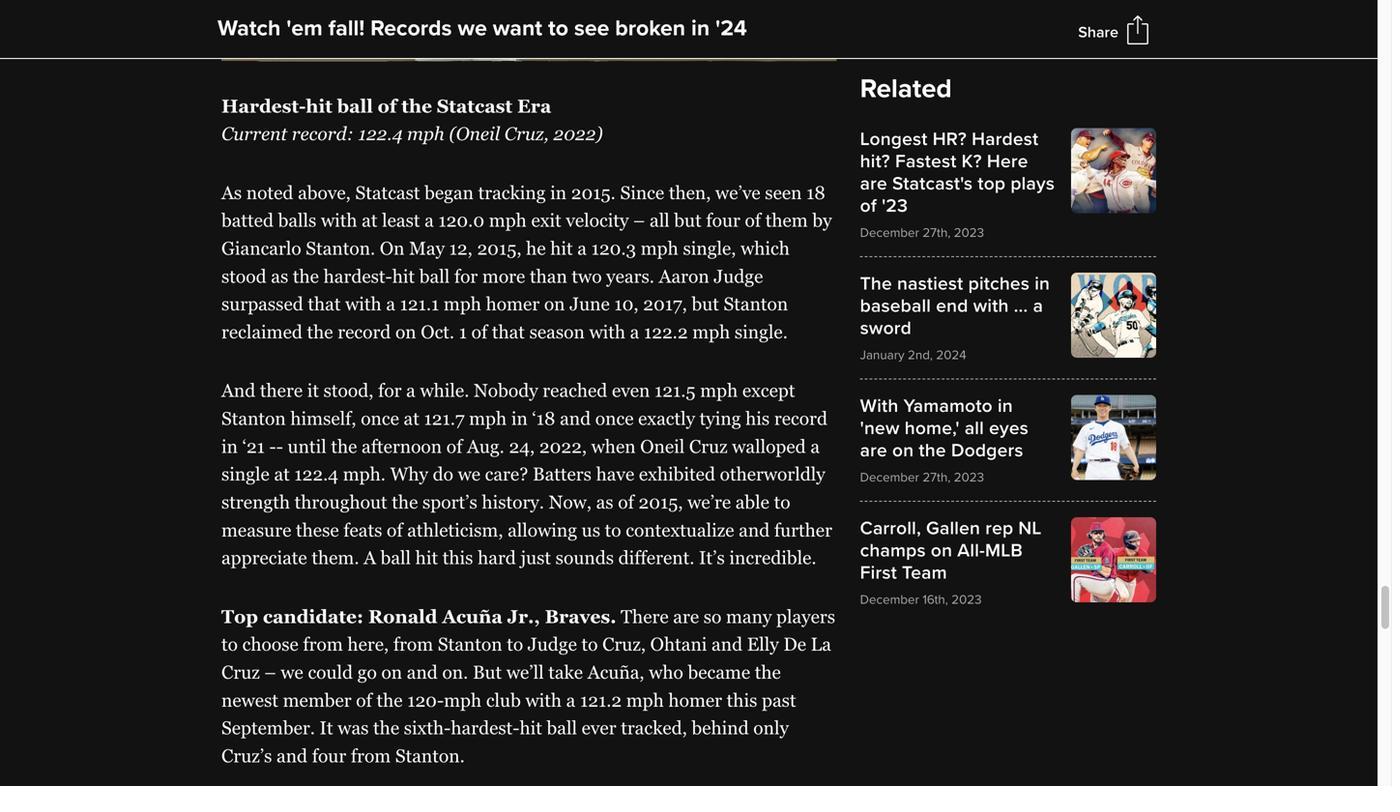 Task type: vqa. For each thing, say whether or not it's contained in the screenshot.
Cruz within the there are so many players to choose from here, from stanton to judge to cruz, ohtani and elly de la cruz – we could go on and on. but we'll take acuña, who became the newest member of the 120-mph club with a 121.2 mph homer this past september. it was the sixth-hardest-hit ball ever tracked, behind only cruz's and four from stanton.
yes



Task type: describe. For each thing, give the bounding box(es) containing it.
statcast's
[[893, 173, 973, 195]]

to down top
[[222, 634, 238, 655]]

ronald
[[368, 606, 438, 627]]

oneil
[[641, 436, 685, 457]]

and down september.
[[277, 746, 308, 766]]

there are so many players to choose from here, from stanton to judge to cruz, ohtani and elly de la cruz – we could go on and on. but we'll take acuña, who became the newest member of the 120-mph club with a 121.2 mph homer this past september. it was the sixth-hardest-hit ball ever tracked, behind only cruz's and four from stanton.
[[222, 606, 836, 766]]

who
[[649, 662, 684, 683]]

with yamamoto in 'new home,' all eyes are on the dodgers element
[[861, 395, 1157, 486]]

the right "reclaimed"
[[307, 322, 333, 342]]

first
[[861, 562, 898, 584]]

on
[[380, 238, 405, 259]]

which
[[741, 238, 790, 259]]

plays
[[1011, 173, 1055, 195]]

for inside as noted above, statcast began tracking in 2015. since then, we've seen 18 batted balls with at least a 120.0 mph exit velocity – all but four of them by giancarlo stanton. on may 12, 2015, he hit a 120.3 mph single, which stood as the hardest-hit ball for more than two years. aaron judge surpassed that with a 121.1 mph homer on june 10, 2017, but stanton reclaimed the record on oct. 1 of that season with a 122.2 mph single.
[[454, 266, 478, 287]]

feats
[[344, 520, 382, 540]]

to down the braves.
[[582, 634, 598, 655]]

current
[[222, 123, 287, 144]]

of inside there are so many players to choose from here, from stanton to judge to cruz, ohtani and elly de la cruz – we could go on and on. but we'll take acuña, who became the newest member of the 120-mph club with a 121.2 mph homer this past september. it was the sixth-hardest-hit ball ever tracked, behind only cruz's and four from stanton.
[[356, 690, 372, 711]]

june
[[570, 294, 610, 314]]

fall!
[[329, 15, 365, 42]]

top
[[222, 606, 258, 627]]

k?
[[962, 150, 983, 173]]

further
[[775, 520, 833, 540]]

122.4 inside and there it stood, for a while. nobody reached even 121.5 mph except stanton himself, once at 121.7 mph in '18 and once exactly tying his record in '21 -- until the afternoon of aug. 24, 2022, when oneil cruz walloped a single at 122.4 mph. why do we care? batters have exhibited otherworldly strength throughout the sport's history. now, as of 2015, we're able to measure these feats of athleticism, allowing us to contextualize and further appreciate them. a ball hit this hard just sounds different. it's incredible.
[[294, 464, 339, 485]]

a up may
[[425, 210, 434, 231]]

the right was
[[373, 718, 400, 739]]

strider's career-high 16 k's
[[280, 14, 488, 34]]

candidate:
[[263, 606, 364, 627]]

for inside and there it stood, for a while. nobody reached even 121.5 mph except stanton himself, once at 121.7 mph in '18 and once exactly tying his record in '21 -- until the afternoon of aug. 24, 2022, when oneil cruz walloped a single at 122.4 mph. why do we care? batters have exhibited otherworldly strength throughout the sport's history. now, as of 2015, we're able to measure these feats of athleticism, allowing us to contextualize and further appreciate them. a ball hit this hard just sounds different. it's incredible.
[[378, 380, 402, 401]]

120-
[[407, 690, 444, 711]]

them
[[766, 210, 808, 231]]

stanton. inside there are so many players to choose from here, from stanton to judge to cruz, ohtani and elly de la cruz – we could go on and on. but we'll take acuña, who became the newest member of the 120-mph club with a 121.2 mph homer this past september. it was the sixth-hardest-hit ball ever tracked, behind only cruz's and four from stanton.
[[395, 746, 465, 766]]

four inside as noted above, statcast began tracking in 2015. since then, we've seen 18 batted balls with at least a 120.0 mph exit velocity – all but four of them by giancarlo stanton. on may 12, 2015, he hit a 120.3 mph single, which stood as the hardest-hit ball for more than two years. aaron judge surpassed that with a 121.1 mph homer on june 10, 2017, but stanton reclaimed the record on oct. 1 of that season with a 122.2 mph single.
[[706, 210, 741, 231]]

players
[[777, 606, 836, 627]]

single.
[[735, 322, 788, 342]]

tracked,
[[621, 718, 688, 739]]

this inside and there it stood, for a while. nobody reached even 121.5 mph except stanton himself, once at 121.7 mph in '18 and once exactly tying his record in '21 -- until the afternoon of aug. 24, 2022, when oneil cruz walloped a single at 122.4 mph. why do we care? batters have exhibited otherworldly strength throughout the sport's history. now, as of 2015, we're able to measure these feats of athleticism, allowing us to contextualize and further appreciate them. a ball hit this hard just sounds different. it's incredible.
[[443, 548, 473, 568]]

the inside with yamamoto in 'new home,' all eyes are on the dodgers december 27th, 2023
[[919, 440, 947, 462]]

tying
[[700, 408, 741, 429]]

the nastiest pitches in baseball end with ... a sword element
[[861, 273, 1157, 363]]

k's
[[465, 14, 488, 34]]

mph down tracking at the top left
[[489, 210, 527, 231]]

his
[[746, 408, 770, 429]]

a left 121.1
[[386, 294, 396, 314]]

exhibited
[[639, 464, 716, 485]]

carroll,
[[861, 517, 922, 540]]

with inside the nastiest pitches in baseball end with ... a sword january 2nd, 2024
[[974, 295, 1009, 317]]

high
[[403, 14, 436, 34]]

2 once from the left
[[596, 408, 634, 429]]

hard
[[478, 548, 516, 568]]

ever
[[582, 718, 617, 739]]

0 horizontal spatial from
[[303, 634, 343, 655]]

in left '21
[[222, 436, 238, 457]]

sword
[[861, 317, 912, 340]]

2015, inside as noted above, statcast began tracking in 2015. since then, we've seen 18 batted balls with at least a 120.0 mph exit velocity – all but four of them by giancarlo stanton. on may 12, 2015, he hit a 120.3 mph single, which stood as the hardest-hit ball for more than two years. aaron judge surpassed that with a 121.1 mph homer on june 10, 2017, but stanton reclaimed the record on oct. 1 of that season with a 122.2 mph single.
[[477, 238, 522, 259]]

as noted above, statcast began tracking in 2015. since then, we've seen 18 batted balls with at least a 120.0 mph exit velocity – all but four of them by giancarlo stanton. on may 12, 2015, he hit a 120.3 mph single, which stood as the hardest-hit ball for more than two years. aaron judge surpassed that with a 121.1 mph homer on june 10, 2017, but stanton reclaimed the record on oct. 1 of that season with a 122.2 mph single.
[[222, 182, 832, 342]]

at for once
[[404, 408, 420, 429]]

we've
[[716, 182, 761, 203]]

hit inside and there it stood, for a while. nobody reached even 121.5 mph except stanton himself, once at 121.7 mph in '18 and once exactly tying his record in '21 -- until the afternoon of aug. 24, 2022, when oneil cruz walloped a single at 122.4 mph. why do we care? batters have exhibited otherworldly strength throughout the sport's history. now, as of 2015, we're able to measure these feats of athleticism, allowing us to contextualize and further appreciate them. a ball hit this hard just sounds different. it's incredible.
[[416, 548, 438, 568]]

himself,
[[291, 408, 357, 429]]

all-
[[958, 540, 986, 562]]

home,'
[[905, 417, 960, 440]]

mph down on.
[[444, 690, 482, 711]]

hit inside hardest-hit ball of the statcast era current record: 122.4 mph (oneil cruz, 2022)
[[306, 96, 333, 116]]

mph right 122.2
[[693, 322, 731, 342]]

club
[[486, 690, 521, 711]]

ball inside and there it stood, for a while. nobody reached even 121.5 mph except stanton himself, once at 121.7 mph in '18 and once exactly tying his record in '21 -- until the afternoon of aug. 24, 2022, when oneil cruz walloped a single at 122.4 mph. why do we care? batters have exhibited otherworldly strength throughout the sport's history. now, as of 2015, we're able to measure these feats of athleticism, allowing us to contextualize and further appreciate them. a ball hit this hard just sounds different. it's incredible.
[[381, 548, 411, 568]]

are for hit?
[[861, 173, 888, 195]]

to down the otherworldly
[[774, 492, 791, 513]]

statcast inside as noted above, statcast began tracking in 2015. since then, we've seen 18 batted balls with at least a 120.0 mph exit velocity – all but four of them by giancarlo stanton. on may 12, 2015, he hit a 120.3 mph single, which stood as the hardest-hit ball for more than two years. aaron judge surpassed that with a 121.1 mph homer on june 10, 2017, but stanton reclaimed the record on oct. 1 of that season with a 122.2 mph single.
[[355, 182, 420, 203]]

and there it stood, for a while. nobody reached even 121.5 mph except stanton himself, once at 121.7 mph in '18 and once exactly tying his record in '21 -- until the afternoon of aug. 24, 2022, when oneil cruz walloped a single at 122.4 mph. why do we care? batters have exhibited otherworldly strength throughout the sport's history. now, as of 2015, we're able to measure these feats of athleticism, allowing us to contextualize and further appreciate them. a ball hit this hard just sounds different. it's incredible.
[[222, 380, 833, 568]]

it's
[[699, 548, 725, 568]]

mph up aaron
[[641, 238, 679, 259]]

are for 'new
[[861, 440, 888, 462]]

aaron
[[659, 266, 710, 287]]

a left while.
[[406, 380, 416, 401]]

mph up '1' at the left of the page
[[444, 294, 482, 314]]

it
[[320, 718, 333, 739]]

was
[[338, 718, 369, 739]]

homer inside there are so many players to choose from here, from stanton to judge to cruz, ohtani and elly de la cruz – we could go on and on. but we'll take acuña, who became the newest member of the 120-mph club with a 121.2 mph homer this past september. it was the sixth-hardest-hit ball ever tracked, behind only cruz's and four from stanton.
[[669, 690, 723, 711]]

ball inside hardest-hit ball of the statcast era current record: 122.4 mph (oneil cruz, 2022)
[[337, 96, 373, 116]]

records
[[371, 15, 452, 42]]

1 once from the left
[[361, 408, 399, 429]]

least
[[382, 210, 420, 231]]

surpassed
[[222, 294, 303, 314]]

athleticism,
[[407, 520, 503, 540]]

a
[[364, 548, 376, 568]]

years.
[[607, 266, 655, 287]]

now,
[[549, 492, 592, 513]]

to right us
[[605, 520, 622, 540]]

122.2
[[644, 322, 688, 342]]

hit down on
[[392, 266, 415, 287]]

stanton inside there are so many players to choose from here, from stanton to judge to cruz, ohtani and elly de la cruz – we could go on and on. but we'll take acuña, who became the newest member of the 120-mph club with a 121.2 mph homer this past september. it was the sixth-hardest-hit ball ever tracked, behind only cruz's and four from stanton.
[[438, 634, 503, 655]]

and up '120-'
[[407, 662, 438, 683]]

all inside as noted above, statcast began tracking in 2015. since then, we've seen 18 batted balls with at least a 120.0 mph exit velocity – all but four of them by giancarlo stanton. on may 12, 2015, he hit a 120.3 mph single, which stood as the hardest-hit ball for more than two years. aaron judge surpassed that with a 121.1 mph homer on june 10, 2017, but stanton reclaimed the record on oct. 1 of that season with a 122.2 mph single.
[[650, 210, 670, 231]]

history.
[[482, 492, 545, 513]]

braves.
[[545, 606, 617, 627]]

it
[[307, 380, 319, 401]]

ball inside there are so many players to choose from here, from stanton to judge to cruz, ohtani and elly de la cruz – we could go on and on. but we'll take acuña, who became the newest member of the 120-mph club with a 121.2 mph homer this past september. it was the sixth-hardest-hit ball ever tracked, behind only cruz's and four from stanton.
[[547, 718, 577, 739]]

we'll
[[507, 662, 544, 683]]

a up two
[[578, 238, 587, 259]]

reclaimed
[[222, 322, 303, 342]]

as inside and there it stood, for a while. nobody reached even 121.5 mph except stanton himself, once at 121.7 mph in '18 and once exactly tying his record in '21 -- until the afternoon of aug. 24, 2022, when oneil cruz walloped a single at 122.4 mph. why do we care? batters have exhibited otherworldly strength throughout the sport's history. now, as of 2015, we're able to measure these feats of athleticism, allowing us to contextualize and further appreciate them. a ball hit this hard just sounds different. it's incredible.
[[596, 492, 614, 513]]

ball inside as noted above, statcast began tracking in 2015. since then, we've seen 18 batted balls with at least a 120.0 mph exit velocity – all but four of them by giancarlo stanton. on may 12, 2015, he hit a 120.3 mph single, which stood as the hardest-hit ball for more than two years. aaron judge surpassed that with a 121.1 mph homer on june 10, 2017, but stanton reclaimed the record on oct. 1 of that season with a 122.2 mph single.
[[420, 266, 450, 287]]

cruz inside there are so many players to choose from here, from stanton to judge to cruz, ohtani and elly de la cruz – we could go on and on. but we'll take acuña, who became the newest member of the 120-mph club with a 121.2 mph homer this past september. it was the sixth-hardest-hit ball ever tracked, behind only cruz's and four from stanton.
[[222, 662, 260, 683]]

so
[[704, 606, 722, 627]]

when
[[592, 436, 636, 457]]

cruz, inside hardest-hit ball of the statcast era current record: 122.4 mph (oneil cruz, 2022)
[[505, 123, 549, 144]]

behind
[[692, 718, 749, 739]]

mph up tying
[[700, 380, 738, 401]]

'em
[[287, 15, 323, 42]]

with down above,
[[321, 210, 357, 231]]

2 vertical spatial at
[[274, 464, 290, 485]]

(oneil
[[449, 123, 500, 144]]

nobody
[[474, 380, 538, 401]]

champs
[[861, 540, 926, 562]]

mph inside hardest-hit ball of the statcast era current record: 122.4 mph (oneil cruz, 2022)
[[407, 123, 445, 144]]

2nd,
[[908, 347, 933, 363]]

stanton inside and there it stood, for a while. nobody reached even 121.5 mph except stanton himself, once at 121.7 mph in '18 and once exactly tying his record in '21 -- until the afternoon of aug. 24, 2022, when oneil cruz walloped a single at 122.4 mph. why do we care? batters have exhibited otherworldly strength throughout the sport's history. now, as of 2015, we're able to measure these feats of athleticism, allowing us to contextualize and further appreciate them. a ball hit this hard just sounds different. it's incredible.
[[222, 408, 286, 429]]

'21
[[242, 436, 265, 457]]

even
[[612, 380, 650, 401]]

ohtani
[[651, 634, 707, 655]]

122.4 inside hardest-hit ball of the statcast era current record: 122.4 mph (oneil cruz, 2022)
[[358, 123, 403, 144]]

18
[[807, 182, 826, 203]]

until
[[288, 436, 327, 457]]

fastest
[[896, 150, 957, 173]]

since
[[620, 182, 665, 203]]

we inside there are so many players to choose from here, from stanton to judge to cruz, ohtani and elly de la cruz – we could go on and on. but we'll take acuña, who became the newest member of the 120-mph club with a 121.2 mph homer this past september. it was the sixth-hardest-hit ball ever tracked, behind only cruz's and four from stanton.
[[281, 662, 304, 683]]

a down 10,
[[630, 322, 640, 342]]

season
[[530, 322, 585, 342]]

of down have
[[618, 492, 634, 513]]

2017,
[[643, 294, 688, 314]]

a inside there are so many players to choose from here, from stanton to judge to cruz, ohtani and elly de la cruz – we could go on and on. but we'll take acuña, who became the newest member of the 120-mph club with a 121.2 mph homer this past september. it was the sixth-hardest-hit ball ever tracked, behind only cruz's and four from stanton.
[[567, 690, 576, 711]]

rep
[[986, 517, 1014, 540]]

of right '1' at the left of the page
[[472, 322, 488, 342]]

pitches
[[969, 273, 1030, 295]]

and up became
[[712, 634, 743, 655]]

with inside there are so many players to choose from here, from stanton to judge to cruz, ohtani and elly de la cruz – we could go on and on. but we'll take acuña, who became the newest member of the 120-mph club with a 121.2 mph homer this past september. it was the sixth-hardest-hit ball ever tracked, behind only cruz's and four from stanton.
[[526, 690, 562, 711]]

the up mph.
[[331, 436, 357, 457]]

la
[[811, 634, 832, 655]]

2022,
[[540, 436, 587, 457]]

on.
[[442, 662, 468, 683]]

member
[[283, 690, 352, 711]]

velocity
[[566, 210, 629, 231]]

0 vertical spatial we
[[458, 15, 487, 42]]

more
[[483, 266, 526, 287]]

mlb media player group
[[222, 0, 837, 61]]

this inside there are so many players to choose from here, from stanton to judge to cruz, ohtani and elly de la cruz – we could go on and on. but we'll take acuña, who became the newest member of the 120-mph club with a 121.2 mph homer this past september. it was the sixth-hardest-hit ball ever tracked, behind only cruz's and four from stanton.
[[727, 690, 758, 711]]

to left see at the left top of the page
[[548, 15, 569, 42]]

january
[[861, 347, 905, 363]]

in left the '24
[[692, 15, 710, 42]]

on down 121.1
[[396, 322, 417, 342]]

here,
[[348, 634, 389, 655]]

elly
[[747, 634, 779, 655]]

and down able
[[739, 520, 770, 540]]

acuña,
[[588, 662, 645, 683]]

tracking
[[478, 182, 546, 203]]

nastiest
[[898, 273, 964, 295]]

with down june
[[589, 322, 626, 342]]

stood,
[[324, 380, 374, 401]]

to down jr.,
[[507, 634, 523, 655]]

the down elly
[[755, 662, 781, 683]]



Task type: locate. For each thing, give the bounding box(es) containing it.
and down reached
[[560, 408, 591, 429]]

0 horizontal spatial hardest-
[[324, 266, 392, 287]]

on right the go
[[382, 662, 403, 683]]

ball up 'record:'
[[337, 96, 373, 116]]

2015.
[[571, 182, 616, 203]]

but down aaron
[[692, 294, 720, 314]]

then,
[[669, 182, 711, 203]]

this up behind
[[727, 690, 758, 711]]

2024
[[937, 347, 967, 363]]

1 vertical spatial stanton.
[[395, 746, 465, 766]]

1 horizontal spatial at
[[362, 210, 378, 231]]

0 horizontal spatial cruz
[[222, 662, 260, 683]]

on inside there are so many players to choose from here, from stanton to judge to cruz, ohtani and elly de la cruz – we could go on and on. but we'll take acuña, who became the newest member of the 120-mph club with a 121.2 mph homer this past september. it was the sixth-hardest-hit ball ever tracked, behind only cruz's and four from stanton.
[[382, 662, 403, 683]]

0 vertical spatial 27th,
[[923, 225, 951, 241]]

1 horizontal spatial for
[[454, 266, 478, 287]]

of down the go
[[356, 690, 372, 711]]

in left '18
[[512, 408, 528, 429]]

stanton
[[724, 294, 789, 314], [222, 408, 286, 429], [438, 634, 503, 655]]

the down why
[[392, 492, 418, 513]]

of inside longest hr? hardest hit? fastest k? here are statcast's top plays of '23 december 27th, 2023
[[861, 195, 877, 217]]

oct.
[[421, 322, 455, 342]]

began
[[425, 182, 474, 203]]

0 vertical spatial cruz,
[[505, 123, 549, 144]]

strider's
[[280, 14, 343, 34]]

2015, up more
[[477, 238, 522, 259]]

0 vertical spatial homer
[[486, 294, 540, 314]]

2 vertical spatial stanton
[[438, 634, 503, 655]]

with yamamoto in 'new home,' all eyes are on the dodgers december 27th, 2023
[[861, 395, 1029, 486]]

0 horizontal spatial 2015,
[[477, 238, 522, 259]]

0 vertical spatial for
[[454, 266, 478, 287]]

as inside as noted above, statcast began tracking in 2015. since then, we've seen 18 batted balls with at least a 120.0 mph exit velocity – all but four of them by giancarlo stanton. on may 12, 2015, he hit a 120.3 mph single, which stood as the hardest-hit ball for more than two years. aaron judge surpassed that with a 121.1 mph homer on june 10, 2017, but stanton reclaimed the record on oct. 1 of that season with a 122.2 mph single.
[[271, 266, 288, 287]]

december inside with yamamoto in 'new home,' all eyes are on the dodgers december 27th, 2023
[[861, 470, 920, 486]]

0 horizontal spatial this
[[443, 548, 473, 568]]

stanton up single.
[[724, 294, 789, 314]]

1 vertical spatial four
[[312, 746, 346, 766]]

on inside carroll, gallen rep nl champs on all-mlb first team december 16th, 2023
[[931, 540, 953, 562]]

of left '23
[[861, 195, 877, 217]]

stanton. inside as noted above, statcast began tracking in 2015. since then, we've seen 18 batted balls with at least a 120.0 mph exit velocity – all but four of them by giancarlo stanton. on may 12, 2015, he hit a 120.3 mph single, which stood as the hardest-hit ball for more than two years. aaron judge surpassed that with a 121.1 mph homer on june 10, 2017, but stanton reclaimed the record on oct. 1 of that season with a 122.2 mph single.
[[306, 238, 376, 259]]

record:
[[292, 123, 354, 144]]

december inside carroll, gallen rep nl champs on all-mlb first team december 16th, 2023
[[861, 592, 920, 608]]

1 horizontal spatial all
[[965, 417, 985, 440]]

mph up 'aug.'
[[469, 408, 507, 429]]

0 horizontal spatial 122.4
[[294, 464, 339, 485]]

1 vertical spatial december
[[861, 470, 920, 486]]

hardest-
[[222, 96, 306, 116]]

0 vertical spatial but
[[674, 210, 702, 231]]

of right feats
[[387, 520, 403, 540]]

0 horizontal spatial stanton
[[222, 408, 286, 429]]

cruz down tying
[[690, 436, 728, 457]]

record inside as noted above, statcast began tracking in 2015. since then, we've seen 18 batted balls with at least a 120.0 mph exit velocity – all but four of them by giancarlo stanton. on may 12, 2015, he hit a 120.3 mph single, which stood as the hardest-hit ball for more than two years. aaron judge surpassed that with a 121.1 mph homer on june 10, 2017, but stanton reclaimed the record on oct. 1 of that season with a 122.2 mph single.
[[338, 322, 391, 342]]

we're
[[688, 492, 731, 513]]

0 horizontal spatial stanton.
[[306, 238, 376, 259]]

a inside the nastiest pitches in baseball end with ... a sword january 2nd, 2024
[[1034, 295, 1044, 317]]

hardest- inside there are so many players to choose from here, from stanton to judge to cruz, ohtani and elly de la cruz – we could go on and on. but we'll take acuña, who became the newest member of the 120-mph club with a 121.2 mph homer this past september. it was the sixth-hardest-hit ball ever tracked, behind only cruz's and four from stanton.
[[451, 718, 520, 739]]

0 horizontal spatial all
[[650, 210, 670, 231]]

27th, down statcast's
[[923, 225, 951, 241]]

measure
[[222, 520, 291, 540]]

judge up take
[[528, 634, 577, 655]]

with left 121.1
[[345, 294, 382, 314]]

1 vertical spatial this
[[727, 690, 758, 711]]

0 vertical spatial stanton.
[[306, 238, 376, 259]]

on inside with yamamoto in 'new home,' all eyes are on the dodgers december 27th, 2023
[[893, 440, 914, 462]]

1 vertical spatial 2023
[[954, 470, 985, 486]]

12,
[[449, 238, 473, 259]]

the inside hardest-hit ball of the statcast era current record: 122.4 mph (oneil cruz, 2022)
[[402, 96, 432, 116]]

are down with
[[861, 440, 888, 462]]

2015, inside and there it stood, for a while. nobody reached even 121.5 mph except stanton himself, once at 121.7 mph in '18 and once exactly tying his record in '21 -- until the afternoon of aug. 24, 2022, when oneil cruz walloped a single at 122.4 mph. why do we care? batters have exhibited otherworldly strength throughout the sport's history. now, as of 2015, we're able to measure these feats of athleticism, allowing us to contextualize and further appreciate them. a ball hit this hard just sounds different. it's incredible.
[[639, 492, 683, 513]]

with left ...
[[974, 295, 1009, 317]]

on down with
[[893, 440, 914, 462]]

2 december from the top
[[861, 470, 920, 486]]

2 vertical spatial 2023
[[952, 592, 982, 608]]

to
[[548, 15, 569, 42], [774, 492, 791, 513], [605, 520, 622, 540], [222, 634, 238, 655], [507, 634, 523, 655], [582, 634, 598, 655]]

incredible.
[[730, 548, 817, 568]]

four up single,
[[706, 210, 741, 231]]

with down we'll
[[526, 690, 562, 711]]

2023 inside carroll, gallen rep nl champs on all-mlb first team december 16th, 2023
[[952, 592, 982, 608]]

record inside and there it stood, for a while. nobody reached even 121.5 mph except stanton himself, once at 121.7 mph in '18 and once exactly tying his record in '21 -- until the afternoon of aug. 24, 2022, when oneil cruz walloped a single at 122.4 mph. why do we care? batters have exhibited otherworldly strength throughout the sport's history. now, as of 2015, we're able to measure these feats of athleticism, allowing us to contextualize and further appreciate them. a ball hit this hard just sounds different. it's incredible.
[[775, 408, 828, 429]]

1 vertical spatial as
[[596, 492, 614, 513]]

cruz, up acuña,
[[603, 634, 646, 655]]

1 horizontal spatial cruz,
[[603, 634, 646, 655]]

single,
[[683, 238, 737, 259]]

care?
[[485, 464, 529, 485]]

nl
[[1019, 517, 1042, 540]]

1 horizontal spatial 2015,
[[639, 492, 683, 513]]

different.
[[619, 548, 695, 568]]

at for with
[[362, 210, 378, 231]]

four inside there are so many players to choose from here, from stanton to judge to cruz, ohtani and elly de la cruz – we could go on and on. but we'll take acuña, who became the newest member of the 120-mph club with a 121.2 mph homer this past september. it was the sixth-hardest-hit ball ever tracked, behind only cruz's and four from stanton.
[[312, 746, 346, 766]]

1 vertical spatial homer
[[669, 690, 723, 711]]

'24
[[716, 15, 747, 42]]

homer
[[486, 294, 540, 314], [669, 690, 723, 711]]

the up surpassed
[[293, 266, 319, 287]]

that
[[308, 294, 341, 314], [492, 322, 525, 342]]

0 horizontal spatial statcast
[[355, 182, 420, 203]]

0 vertical spatial –
[[634, 210, 646, 231]]

0 vertical spatial this
[[443, 548, 473, 568]]

1 horizontal spatial statcast
[[437, 96, 513, 116]]

of up which
[[745, 210, 761, 231]]

cruz up newest
[[222, 662, 260, 683]]

2 - from the left
[[276, 436, 283, 457]]

stanton. down sixth-
[[395, 746, 465, 766]]

3 december from the top
[[861, 592, 920, 608]]

broken
[[615, 15, 686, 42]]

reached
[[543, 380, 608, 401]]

hit right he
[[551, 238, 573, 259]]

0 horizontal spatial judge
[[528, 634, 577, 655]]

hardest-
[[324, 266, 392, 287], [451, 718, 520, 739]]

december down '23
[[861, 225, 920, 241]]

once up "afternoon"
[[361, 408, 399, 429]]

1 horizontal spatial once
[[596, 408, 634, 429]]

1 horizontal spatial cruz
[[690, 436, 728, 457]]

'23
[[882, 195, 908, 217]]

2 27th, from the top
[[923, 470, 951, 486]]

december down first
[[861, 592, 920, 608]]

for right stood, on the left of page
[[378, 380, 402, 401]]

at
[[362, 210, 378, 231], [404, 408, 420, 429], [274, 464, 290, 485]]

record
[[338, 322, 391, 342], [775, 408, 828, 429]]

1 december from the top
[[861, 225, 920, 241]]

on left all-
[[931, 540, 953, 562]]

1 vertical spatial cruz
[[222, 662, 260, 683]]

0 vertical spatial all
[[650, 210, 670, 231]]

batters
[[533, 464, 592, 485]]

stanton down acuña
[[438, 634, 503, 655]]

have
[[596, 464, 635, 485]]

1 vertical spatial 2015,
[[639, 492, 683, 513]]

1 vertical spatial statcast
[[355, 182, 420, 203]]

1 horizontal spatial 122.4
[[358, 123, 403, 144]]

in inside with yamamoto in 'new home,' all eyes are on the dodgers december 27th, 2023
[[998, 395, 1014, 417]]

baseball
[[861, 295, 932, 317]]

sounds
[[556, 548, 614, 568]]

noted
[[246, 182, 294, 203]]

0 horizontal spatial at
[[274, 464, 290, 485]]

0 vertical spatial 122.4
[[358, 123, 403, 144]]

1 horizontal spatial judge
[[714, 266, 764, 287]]

hit
[[306, 96, 333, 116], [551, 238, 573, 259], [392, 266, 415, 287], [416, 548, 438, 568], [520, 718, 543, 739]]

at up "afternoon"
[[404, 408, 420, 429]]

cruz inside and there it stood, for a while. nobody reached even 121.5 mph except stanton himself, once at 121.7 mph in '18 and once exactly tying his record in '21 -- until the afternoon of aug. 24, 2022, when oneil cruz walloped a single at 122.4 mph. why do we care? batters have exhibited otherworldly strength throughout the sport's history. now, as of 2015, we're able to measure these feats of athleticism, allowing us to contextualize and further appreciate them. a ball hit this hard just sounds different. it's incredible.
[[690, 436, 728, 457]]

a right walloped on the right bottom of page
[[811, 436, 820, 457]]

2 horizontal spatial stanton
[[724, 294, 789, 314]]

1 horizontal spatial homer
[[669, 690, 723, 711]]

1 vertical spatial for
[[378, 380, 402, 401]]

balls
[[278, 210, 317, 231]]

that right '1' at the left of the page
[[492, 322, 525, 342]]

27th, inside longest hr? hardest hit? fastest k? here are statcast's top plays of '23 december 27th, 2023
[[923, 225, 951, 241]]

121.7
[[424, 408, 465, 429]]

otherworldly
[[720, 464, 826, 485]]

december inside longest hr? hardest hit? fastest k? here are statcast's top plays of '23 december 27th, 2023
[[861, 225, 920, 241]]

1 vertical spatial hardest-
[[451, 718, 520, 739]]

1 vertical spatial –
[[264, 662, 276, 683]]

1 vertical spatial stanton
[[222, 408, 286, 429]]

0 horizontal spatial once
[[361, 408, 399, 429]]

in inside as noted above, statcast began tracking in 2015. since then, we've seen 18 batted balls with at least a 120.0 mph exit velocity – all but four of them by giancarlo stanton. on may 12, 2015, he hit a 120.3 mph single, which stood as the hardest-hit ball for more than two years. aaron judge surpassed that with a 121.1 mph homer on june 10, 2017, but stanton reclaimed the record on oct. 1 of that season with a 122.2 mph single.
[[551, 182, 567, 203]]

all down since
[[650, 210, 670, 231]]

0 vertical spatial hardest-
[[324, 266, 392, 287]]

0 vertical spatial cruz
[[690, 436, 728, 457]]

0 horizontal spatial four
[[312, 746, 346, 766]]

1 horizontal spatial stanton.
[[395, 746, 465, 766]]

are inside longest hr? hardest hit? fastest k? here are statcast's top plays of '23 december 27th, 2023
[[861, 173, 888, 195]]

– inside there are so many players to choose from here, from stanton to judge to cruz, ohtani and elly de la cruz – we could go on and on. but we'll take acuña, who became the newest member of the 120-mph club with a 121.2 mph homer this past september. it was the sixth-hardest-hit ball ever tracked, behind only cruz's and four from stanton.
[[264, 662, 276, 683]]

1 vertical spatial at
[[404, 408, 420, 429]]

122.4 right 'record:'
[[358, 123, 403, 144]]

on up season
[[544, 294, 565, 314]]

1 vertical spatial 27th,
[[923, 470, 951, 486]]

homer inside as noted above, statcast began tracking in 2015. since then, we've seen 18 batted balls with at least a 120.0 mph exit velocity – all but four of them by giancarlo stanton. on may 12, 2015, he hit a 120.3 mph single, which stood as the hardest-hit ball for more than two years. aaron judge surpassed that with a 121.1 mph homer on june 10, 2017, but stanton reclaimed the record on oct. 1 of that season with a 122.2 mph single.
[[486, 294, 540, 314]]

cruz's
[[222, 746, 272, 766]]

at left least
[[362, 210, 378, 231]]

1 horizontal spatial –
[[634, 210, 646, 231]]

hit down club
[[520, 718, 543, 739]]

judge inside as noted above, statcast began tracking in 2015. since then, we've seen 18 batted balls with at least a 120.0 mph exit velocity – all but four of them by giancarlo stanton. on may 12, 2015, he hit a 120.3 mph single, which stood as the hardest-hit ball for more than two years. aaron judge surpassed that with a 121.1 mph homer on june 10, 2017, but stanton reclaimed the record on oct. 1 of that season with a 122.2 mph single.
[[714, 266, 764, 287]]

0 horizontal spatial record
[[338, 322, 391, 342]]

statcast up least
[[355, 182, 420, 203]]

1 vertical spatial are
[[861, 440, 888, 462]]

that right surpassed
[[308, 294, 341, 314]]

of inside hardest-hit ball of the statcast era current record: 122.4 mph (oneil cruz, 2022)
[[378, 96, 397, 116]]

1 vertical spatial judge
[[528, 634, 577, 655]]

hardest- inside as noted above, statcast began tracking in 2015. since then, we've seen 18 batted balls with at least a 120.0 mph exit velocity – all but four of them by giancarlo stanton. on may 12, 2015, he hit a 120.3 mph single, which stood as the hardest-hit ball for more than two years. aaron judge surpassed that with a 121.1 mph homer on june 10, 2017, but stanton reclaimed the record on oct. 1 of that season with a 122.2 mph single.
[[324, 266, 392, 287]]

1 horizontal spatial hardest-
[[451, 718, 520, 739]]

1 vertical spatial all
[[965, 417, 985, 440]]

2 vertical spatial are
[[673, 606, 699, 627]]

are inside with yamamoto in 'new home,' all eyes are on the dodgers december 27th, 2023
[[861, 440, 888, 462]]

0 vertical spatial stanton
[[724, 294, 789, 314]]

mph left (oneil
[[407, 123, 445, 144]]

from up could
[[303, 634, 343, 655]]

era
[[517, 96, 552, 116]]

0 vertical spatial statcast
[[437, 96, 513, 116]]

1 horizontal spatial record
[[775, 408, 828, 429]]

-
[[269, 436, 276, 457], [276, 436, 283, 457]]

of down records
[[378, 96, 397, 116]]

2023 down 'dodgers'
[[954, 470, 985, 486]]

– down since
[[634, 210, 646, 231]]

1 vertical spatial that
[[492, 322, 525, 342]]

we inside and there it stood, for a while. nobody reached even 121.5 mph except stanton himself, once at 121.7 mph in '18 and once exactly tying his record in '21 -- until the afternoon of aug. 24, 2022, when oneil cruz walloped a single at 122.4 mph. why do we care? batters have exhibited otherworldly strength throughout the sport's history. now, as of 2015, we're able to measure these feats of athleticism, allowing us to contextualize and further appreciate them. a ball hit this hard just sounds different. it's incredible.
[[458, 464, 481, 485]]

are inside there are so many players to choose from here, from stanton to judge to cruz, ohtani and elly de la cruz – we could go on and on. but we'll take acuña, who became the newest member of the 120-mph club with a 121.2 mph homer this past september. it was the sixth-hardest-hit ball ever tracked, behind only cruz's and four from stanton.
[[673, 606, 699, 627]]

1 horizontal spatial stanton
[[438, 634, 503, 655]]

a right ...
[[1034, 295, 1044, 317]]

1 vertical spatial we
[[458, 464, 481, 485]]

– inside as noted above, statcast began tracking in 2015. since then, we've seen 18 batted balls with at least a 120.0 mph exit velocity – all but four of them by giancarlo stanton. on may 12, 2015, he hit a 120.3 mph single, which stood as the hardest-hit ball for more than two years. aaron judge surpassed that with a 121.1 mph homer on june 10, 2017, but stanton reclaimed the record on oct. 1 of that season with a 122.2 mph single.
[[634, 210, 646, 231]]

0 horizontal spatial that
[[308, 294, 341, 314]]

these
[[296, 520, 339, 540]]

...
[[1014, 295, 1029, 317]]

judge
[[714, 266, 764, 287], [528, 634, 577, 655]]

1 horizontal spatial from
[[351, 746, 391, 766]]

four
[[706, 210, 741, 231], [312, 746, 346, 766]]

0 vertical spatial at
[[362, 210, 378, 231]]

record up walloped on the right bottom of page
[[775, 408, 828, 429]]

of down 121.7
[[447, 436, 463, 457]]

hit down athleticism,
[[416, 548, 438, 568]]

1 vertical spatial but
[[692, 294, 720, 314]]

the down yamamoto
[[919, 440, 947, 462]]

but
[[674, 210, 702, 231], [692, 294, 720, 314]]

the down the go
[[377, 690, 403, 711]]

judge inside there are so many players to choose from here, from stanton to judge to cruz, ohtani and elly de la cruz – we could go on and on. but we'll take acuña, who became the newest member of the 120-mph club with a 121.2 mph homer this past september. it was the sixth-hardest-hit ball ever tracked, behind only cruz's and four from stanton.
[[528, 634, 577, 655]]

statcast
[[437, 96, 513, 116], [355, 182, 420, 203]]

120.3
[[592, 238, 637, 259]]

– down choose
[[264, 662, 276, 683]]

16
[[441, 14, 460, 34]]

cruz
[[690, 436, 728, 457], [222, 662, 260, 683]]

cruz, inside there are so many players to choose from here, from stanton to judge to cruz, ohtani and elly de la cruz – we could go on and on. but we'll take acuña, who became the newest member of the 120-mph club with a 121.2 mph homer this past september. it was the sixth-hardest-hit ball ever tracked, behind only cruz's and four from stanton.
[[603, 634, 646, 655]]

from down was
[[351, 746, 391, 766]]

contextualize
[[626, 520, 735, 540]]

27th, inside with yamamoto in 'new home,' all eyes are on the dodgers december 27th, 2023
[[923, 470, 951, 486]]

0 vertical spatial that
[[308, 294, 341, 314]]

stanton up '21
[[222, 408, 286, 429]]

stanton inside as noted above, statcast began tracking in 2015. since then, we've seen 18 batted balls with at least a 120.0 mph exit velocity – all but four of them by giancarlo stanton. on may 12, 2015, he hit a 120.3 mph single, which stood as the hardest-hit ball for more than two years. aaron judge surpassed that with a 121.1 mph homer on june 10, 2017, but stanton reclaimed the record on oct. 1 of that season with a 122.2 mph single.
[[724, 294, 789, 314]]

122.4 down the until
[[294, 464, 339, 485]]

1
[[459, 322, 467, 342]]

may
[[409, 238, 445, 259]]

0 horizontal spatial cruz,
[[505, 123, 549, 144]]

the down records
[[402, 96, 432, 116]]

exit
[[531, 210, 562, 231]]

121.2
[[580, 690, 622, 711]]

0 horizontal spatial for
[[378, 380, 402, 401]]

homer down more
[[486, 294, 540, 314]]

once up when
[[596, 408, 634, 429]]

1 vertical spatial record
[[775, 408, 828, 429]]

hardest- down club
[[451, 718, 520, 739]]

in inside the nastiest pitches in baseball end with ... a sword january 2nd, 2024
[[1035, 273, 1051, 295]]

all left eyes
[[965, 417, 985, 440]]

2 vertical spatial december
[[861, 592, 920, 608]]

0 horizontal spatial homer
[[486, 294, 540, 314]]

september.
[[222, 718, 315, 739]]

2023 inside with yamamoto in 'new home,' all eyes are on the dodgers december 27th, 2023
[[954, 470, 985, 486]]

a
[[425, 210, 434, 231], [578, 238, 587, 259], [386, 294, 396, 314], [1034, 295, 1044, 317], [630, 322, 640, 342], [406, 380, 416, 401], [811, 436, 820, 457], [567, 690, 576, 711]]

hr?
[[933, 128, 967, 150]]

0 vertical spatial judge
[[714, 266, 764, 287]]

1 vertical spatial 122.4
[[294, 464, 339, 485]]

stanton.
[[306, 238, 376, 259], [395, 746, 465, 766]]

stood
[[222, 266, 267, 287]]

0 vertical spatial four
[[706, 210, 741, 231]]

longest
[[861, 128, 928, 150]]

121.1
[[400, 294, 439, 314]]

at right single
[[274, 464, 290, 485]]

2015, down exhibited
[[639, 492, 683, 513]]

2023 inside longest hr? hardest hit? fastest k? here are statcast's top plays of '23 december 27th, 2023
[[954, 225, 985, 241]]

why
[[390, 464, 428, 485]]

dodgers
[[952, 440, 1024, 462]]

carroll, gallen rep nl champs on all-mlb first team element
[[861, 517, 1157, 608]]

'18
[[532, 408, 556, 429]]

1 horizontal spatial this
[[727, 690, 758, 711]]

at inside as noted above, statcast began tracking in 2015. since then, we've seen 18 batted balls with at least a 120.0 mph exit velocity – all but four of them by giancarlo stanton. on may 12, 2015, he hit a 120.3 mph single, which stood as the hardest-hit ball for more than two years. aaron judge surpassed that with a 121.1 mph homer on june 10, 2017, but stanton reclaimed the record on oct. 1 of that season with a 122.2 mph single.
[[362, 210, 378, 231]]

1 horizontal spatial as
[[596, 492, 614, 513]]

cruz, down era
[[505, 123, 549, 144]]

as down have
[[596, 492, 614, 513]]

judge down which
[[714, 266, 764, 287]]

2 vertical spatial we
[[281, 662, 304, 683]]

ball down may
[[420, 266, 450, 287]]

0 horizontal spatial –
[[264, 662, 276, 683]]

throughout
[[295, 492, 388, 513]]

appreciate
[[222, 548, 307, 568]]

1 vertical spatial cruz,
[[603, 634, 646, 655]]

yamamoto
[[904, 395, 993, 417]]

ball right a
[[381, 548, 411, 568]]

1 horizontal spatial that
[[492, 322, 525, 342]]

1 27th, from the top
[[923, 225, 951, 241]]

0 vertical spatial as
[[271, 266, 288, 287]]

1 horizontal spatial four
[[706, 210, 741, 231]]

–
[[634, 210, 646, 231], [264, 662, 276, 683]]

0 vertical spatial 2023
[[954, 225, 985, 241]]

hit?
[[861, 150, 891, 173]]

2023 down top
[[954, 225, 985, 241]]

0 vertical spatial 2015,
[[477, 238, 522, 259]]

0 horizontal spatial as
[[271, 266, 288, 287]]

this down athleticism,
[[443, 548, 473, 568]]

hit inside there are so many players to choose from here, from stanton to judge to cruz, ohtani and elly de la cruz – we could go on and on. but we'll take acuña, who became the newest member of the 120-mph club with a 121.2 mph homer this past september. it was the sixth-hardest-hit ball ever tracked, behind only cruz's and four from stanton.
[[520, 718, 543, 739]]

2 horizontal spatial from
[[394, 634, 434, 655]]

1 - from the left
[[269, 436, 276, 457]]

0 vertical spatial record
[[338, 322, 391, 342]]

but down then,
[[674, 210, 702, 231]]

are down longest
[[861, 173, 888, 195]]

only
[[754, 718, 789, 739]]

take
[[549, 662, 583, 683]]

0 vertical spatial are
[[861, 173, 888, 195]]

statcast up (oneil
[[437, 96, 513, 116]]

mph up 'tracked,'
[[627, 690, 664, 711]]

team
[[902, 562, 948, 584]]

acuña
[[442, 606, 503, 627]]

homer down became
[[669, 690, 723, 711]]

statcast inside hardest-hit ball of the statcast era current record: 122.4 mph (oneil cruz, 2022)
[[437, 96, 513, 116]]

four down it
[[312, 746, 346, 766]]

longest hr? hardest hit? fastest k? here are statcast's top plays of '23 element
[[861, 128, 1157, 241]]

than
[[530, 266, 568, 287]]

16th,
[[923, 592, 949, 608]]

all inside with yamamoto in 'new home,' all eyes are on the dodgers december 27th, 2023
[[965, 417, 985, 440]]

2 horizontal spatial at
[[404, 408, 420, 429]]



